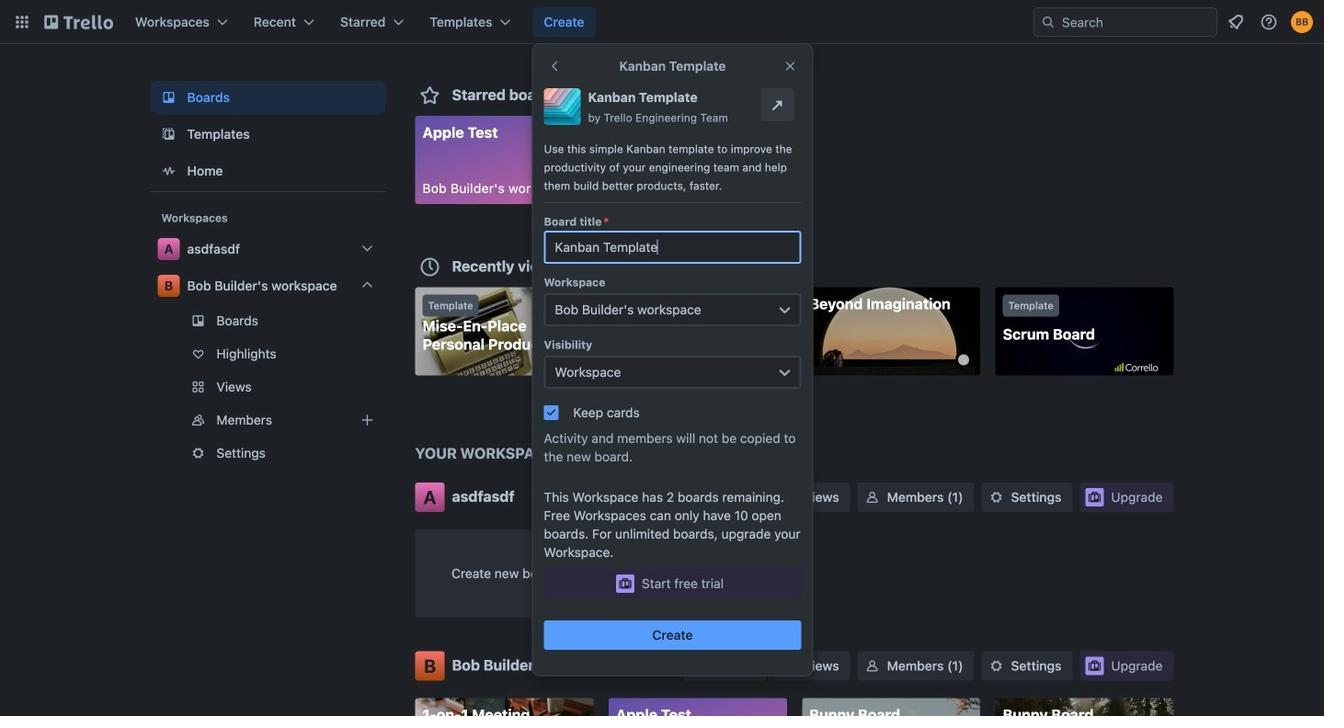Task type: locate. For each thing, give the bounding box(es) containing it.
sm image
[[689, 488, 707, 507], [863, 488, 882, 507], [987, 488, 1006, 507], [987, 657, 1006, 675]]

back to home image
[[44, 7, 113, 37]]

add image
[[356, 409, 378, 431]]

None text field
[[544, 231, 801, 264]]

search image
[[1041, 15, 1056, 29]]

1 horizontal spatial sm image
[[863, 657, 882, 675]]

0 horizontal spatial sm image
[[689, 657, 707, 675]]

2 sm image from the left
[[863, 657, 882, 675]]

close popover image
[[783, 59, 798, 74]]

sm image
[[689, 657, 707, 675], [863, 657, 882, 675]]

return to previous screen image
[[548, 59, 562, 74]]

primary element
[[0, 0, 1324, 44]]

Search field
[[1056, 9, 1217, 35]]



Task type: vqa. For each thing, say whether or not it's contained in the screenshot.
template board Icon
yes



Task type: describe. For each thing, give the bounding box(es) containing it.
open information menu image
[[1260, 13, 1278, 31]]

board image
[[158, 86, 180, 109]]

template board image
[[158, 123, 180, 145]]

1 sm image from the left
[[689, 657, 707, 675]]

home image
[[158, 160, 180, 182]]

bob builder (bobbuilder40) image
[[1291, 11, 1313, 33]]

0 notifications image
[[1225, 11, 1247, 33]]



